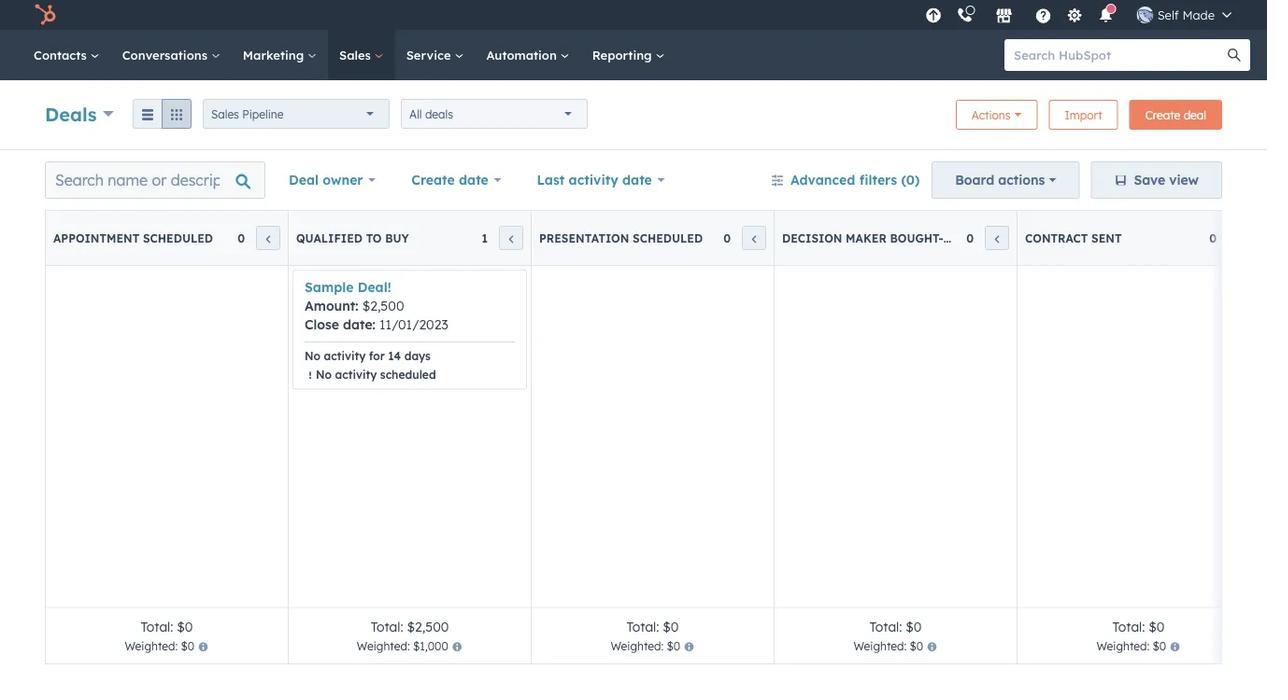 Task type: locate. For each thing, give the bounding box(es) containing it.
create deal
[[1145, 108, 1206, 122]]

bought-
[[890, 231, 943, 245]]

2 total: from the left
[[371, 619, 403, 635]]

create left "deal"
[[1145, 108, 1180, 122]]

1 weighted: from the left
[[125, 640, 178, 654]]

total: $0 for appointment
[[141, 619, 193, 635]]

sample deal! amount : $2,500 close date : 11/01/2023
[[305, 279, 448, 333]]

sales
[[339, 47, 374, 63], [211, 107, 239, 121]]

decision maker bought-in
[[782, 231, 958, 245]]

sales for sales
[[339, 47, 374, 63]]

weighted: for decision
[[853, 640, 907, 654]]

total: $0 for presentation
[[627, 619, 679, 635]]

0 down "save view" button
[[1209, 231, 1217, 245]]

calling icon button
[[949, 3, 981, 27]]

1 horizontal spatial scheduled
[[380, 368, 436, 382]]

view
[[1169, 172, 1199, 188]]

4 weighted: from the left
[[853, 640, 907, 654]]

appointment scheduled
[[53, 231, 213, 245]]

reporting link
[[581, 30, 676, 80]]

weighted: $0 for decision
[[853, 640, 923, 654]]

scheduled for presentation scheduled
[[633, 231, 703, 245]]

4 weighted: $0 from the left
[[1096, 640, 1166, 654]]

create inside popup button
[[411, 172, 455, 188]]

activity
[[569, 172, 618, 188], [324, 349, 366, 363], [335, 368, 377, 382]]

1 horizontal spatial create
[[1145, 108, 1180, 122]]

create
[[1145, 108, 1180, 122], [411, 172, 455, 188]]

weighted: $1,000
[[357, 640, 448, 654]]

sales left service
[[339, 47, 374, 63]]

reporting
[[592, 47, 655, 63]]

deals button
[[45, 100, 114, 128]]

1 vertical spatial activity
[[324, 349, 366, 363]]

create for create date
[[411, 172, 455, 188]]

conversations
[[122, 47, 211, 63]]

2 horizontal spatial date
[[622, 172, 652, 188]]

scheduled down the days
[[380, 368, 436, 382]]

upgrade image
[[925, 8, 942, 25]]

$0
[[177, 619, 193, 635], [663, 619, 679, 635], [906, 619, 922, 635], [1149, 619, 1165, 635], [181, 640, 195, 654], [667, 640, 680, 654], [910, 640, 923, 654], [1153, 640, 1166, 654]]

board
[[955, 172, 994, 188]]

contacts link
[[22, 30, 111, 80]]

0 left decision
[[723, 231, 731, 245]]

total:
[[141, 619, 173, 635], [371, 619, 403, 635], [627, 619, 659, 635], [869, 619, 902, 635], [1112, 619, 1145, 635]]

no for no activity for 14 days
[[305, 349, 321, 363]]

0 vertical spatial sales
[[339, 47, 374, 63]]

total: $0 for contract
[[1112, 619, 1165, 635]]

1 vertical spatial sales
[[211, 107, 239, 121]]

1 total: from the left
[[141, 619, 173, 635]]

for
[[369, 349, 385, 363]]

self
[[1157, 7, 1179, 22]]

total: for qualified
[[371, 619, 403, 635]]

2 total: $0 from the left
[[627, 619, 679, 635]]

2 0 from the left
[[723, 231, 731, 245]]

owner
[[323, 172, 363, 188]]

3 total: from the left
[[627, 619, 659, 635]]

total: for presentation
[[627, 619, 659, 635]]

5 total: from the left
[[1112, 619, 1145, 635]]

1 vertical spatial create
[[411, 172, 455, 188]]

buy
[[385, 231, 409, 245]]

1 vertical spatial no
[[316, 368, 332, 382]]

sales left pipeline
[[211, 107, 239, 121]]

2 weighted: $0 from the left
[[611, 640, 680, 654]]

to
[[366, 231, 382, 245]]

Search name or description search field
[[45, 162, 265, 199]]

2 weighted: from the left
[[357, 640, 410, 654]]

1 horizontal spatial $2,500
[[407, 619, 449, 635]]

deal
[[1184, 108, 1206, 122]]

1 horizontal spatial sales
[[339, 47, 374, 63]]

0 vertical spatial :
[[355, 298, 358, 314]]

date up presentation scheduled
[[622, 172, 652, 188]]

weighted: for qualified
[[357, 640, 410, 654]]

1 total: $0 from the left
[[141, 619, 193, 635]]

date up no activity for 14 days
[[343, 317, 372, 333]]

$2,500
[[362, 298, 404, 314], [407, 619, 449, 635]]

presentation scheduled
[[539, 231, 703, 245]]

qualified
[[296, 231, 363, 245]]

0 vertical spatial $2,500
[[362, 298, 404, 314]]

no down no activity for 14 days
[[316, 368, 332, 382]]

3 total: $0 from the left
[[869, 619, 922, 635]]

create inside button
[[1145, 108, 1180, 122]]

1 vertical spatial :
[[372, 317, 376, 333]]

: down sample deal! link
[[355, 298, 358, 314]]

deals
[[425, 107, 453, 121]]

weighted: $0 for appointment
[[125, 640, 195, 654]]

save view
[[1134, 172, 1199, 188]]

2 horizontal spatial scheduled
[[633, 231, 703, 245]]

1 weighted: $0 from the left
[[125, 640, 195, 654]]

qualified to buy
[[296, 231, 409, 245]]

actions
[[972, 108, 1011, 122]]

0 right in
[[966, 231, 974, 245]]

search image
[[1228, 49, 1241, 62]]

: up for
[[372, 317, 376, 333]]

no activity for 14 days
[[305, 349, 431, 363]]

search button
[[1218, 39, 1250, 71]]

$1,000
[[413, 640, 448, 654]]

scheduled right presentation
[[633, 231, 703, 245]]

1 0 from the left
[[237, 231, 245, 245]]

Search HubSpot search field
[[1004, 39, 1233, 71]]

made
[[1182, 7, 1215, 22]]

4 total: from the left
[[869, 619, 902, 635]]

1 vertical spatial $2,500
[[407, 619, 449, 635]]

total: $0
[[141, 619, 193, 635], [627, 619, 679, 635], [869, 619, 922, 635], [1112, 619, 1165, 635]]

weighted:
[[125, 640, 178, 654], [357, 640, 410, 654], [611, 640, 664, 654], [853, 640, 907, 654], [1096, 640, 1149, 654]]

group
[[133, 99, 192, 129]]

weighted: $0 for presentation
[[611, 640, 680, 654]]

activity left for
[[324, 349, 366, 363]]

3 weighted: from the left
[[611, 640, 664, 654]]

scheduled down search name or description search box
[[143, 231, 213, 245]]

service link
[[395, 30, 475, 80]]

5 weighted: from the left
[[1096, 640, 1149, 654]]

0 horizontal spatial sales
[[211, 107, 239, 121]]

maker
[[846, 231, 887, 245]]

$2,500 down deal!
[[362, 298, 404, 314]]

scheduled for appointment scheduled
[[143, 231, 213, 245]]

0 for presentation scheduled
[[723, 231, 731, 245]]

0 horizontal spatial scheduled
[[143, 231, 213, 245]]

save view button
[[1091, 162, 1222, 199]]

$2,500 up $1,000
[[407, 619, 449, 635]]

0 vertical spatial activity
[[569, 172, 618, 188]]

contract sent
[[1025, 231, 1122, 245]]

board actions button
[[932, 162, 1080, 199]]

2 vertical spatial activity
[[335, 368, 377, 382]]

last activity date
[[537, 172, 652, 188]]

sales inside popup button
[[211, 107, 239, 121]]

total: for contract
[[1112, 619, 1145, 635]]

sent
[[1091, 231, 1122, 245]]

activity inside popup button
[[569, 172, 618, 188]]

marketplaces image
[[996, 8, 1013, 25]]

settings link
[[1063, 5, 1086, 25]]

weighted: for presentation
[[611, 640, 664, 654]]

help image
[[1035, 8, 1052, 25]]

0 vertical spatial create
[[1145, 108, 1180, 122]]

decision
[[782, 231, 842, 245]]

0 left qualified
[[237, 231, 245, 245]]

deals banner
[[45, 94, 1222, 131]]

no down "close"
[[305, 349, 321, 363]]

0 horizontal spatial create
[[411, 172, 455, 188]]

activity right last
[[569, 172, 618, 188]]

:
[[355, 298, 358, 314], [372, 317, 376, 333]]

activity down no activity for 14 days
[[335, 368, 377, 382]]

0
[[237, 231, 245, 245], [723, 231, 731, 245], [966, 231, 974, 245], [1209, 231, 1217, 245]]

notifications image
[[1098, 8, 1114, 25]]

4 total: $0 from the left
[[1112, 619, 1165, 635]]

3 weighted: $0 from the left
[[853, 640, 923, 654]]

date up 1
[[459, 172, 489, 188]]

0 horizontal spatial date
[[343, 317, 372, 333]]

create down all deals
[[411, 172, 455, 188]]

activity for scheduled
[[335, 368, 377, 382]]

import
[[1065, 108, 1102, 122]]

date
[[459, 172, 489, 188], [622, 172, 652, 188], [343, 317, 372, 333]]

3 0 from the left
[[966, 231, 974, 245]]

advanced filters (0) button
[[759, 162, 932, 199]]

0 vertical spatial no
[[305, 349, 321, 363]]

days
[[404, 349, 431, 363]]

hubspot link
[[22, 4, 70, 26]]

0 horizontal spatial $2,500
[[362, 298, 404, 314]]

scheduled
[[143, 231, 213, 245], [633, 231, 703, 245], [380, 368, 436, 382]]

sample
[[305, 279, 354, 296]]



Task type: vqa. For each thing, say whether or not it's contained in the screenshot.
the right Sales
yes



Task type: describe. For each thing, give the bounding box(es) containing it.
automation link
[[475, 30, 581, 80]]

1
[[482, 231, 488, 245]]

actions
[[998, 172, 1045, 188]]

deal!
[[358, 279, 391, 296]]

board actions
[[955, 172, 1045, 188]]

activity for date
[[569, 172, 618, 188]]

upgrade link
[[922, 5, 945, 25]]

marketplaces button
[[985, 0, 1024, 30]]

settings image
[[1066, 8, 1083, 25]]

service
[[406, 47, 454, 63]]

presentation
[[539, 231, 629, 245]]

sales link
[[328, 30, 395, 80]]

1 horizontal spatial date
[[459, 172, 489, 188]]

create date button
[[399, 162, 513, 199]]

sample deal! link
[[305, 279, 391, 296]]

date inside 'sample deal! amount : $2,500 close date : 11/01/2023'
[[343, 317, 372, 333]]

$2,500 inside 'sample deal! amount : $2,500 close date : 11/01/2023'
[[362, 298, 404, 314]]

amount
[[305, 298, 355, 314]]

create deal button
[[1129, 100, 1222, 130]]

sales for sales pipeline
[[211, 107, 239, 121]]

total: $2,500
[[371, 619, 449, 635]]

create for create deal
[[1145, 108, 1180, 122]]

11/01/2023
[[379, 317, 448, 333]]

import button
[[1049, 100, 1118, 130]]

self made
[[1157, 7, 1215, 22]]

weighted: for contract
[[1096, 640, 1149, 654]]

all deals
[[409, 107, 453, 121]]

last
[[537, 172, 565, 188]]

conversations link
[[111, 30, 232, 80]]

sales pipeline
[[211, 107, 284, 121]]

appointment
[[53, 231, 139, 245]]

all deals button
[[401, 99, 588, 129]]

actions button
[[956, 100, 1038, 130]]

no activity scheduled
[[316, 368, 436, 382]]

in
[[943, 231, 958, 245]]

calling icon image
[[957, 7, 973, 24]]

save
[[1134, 172, 1165, 188]]

1 horizontal spatial :
[[372, 317, 376, 333]]

total: $0 for decision
[[869, 619, 922, 635]]

create date
[[411, 172, 489, 188]]

deal owner button
[[277, 162, 388, 199]]

14
[[388, 349, 401, 363]]

contract
[[1025, 231, 1088, 245]]

sales pipeline button
[[203, 99, 390, 129]]

last activity date button
[[525, 162, 677, 199]]

hubspot image
[[34, 4, 56, 26]]

deals
[[45, 102, 97, 126]]

automation
[[486, 47, 560, 63]]

self made button
[[1126, 0, 1243, 30]]

self made menu
[[920, 0, 1245, 30]]

contacts
[[34, 47, 90, 63]]

pipeline
[[242, 107, 284, 121]]

advanced filters (0)
[[791, 172, 920, 188]]

weighted: $0 for contract
[[1096, 640, 1166, 654]]

marketing link
[[232, 30, 328, 80]]

deal
[[289, 172, 319, 188]]

deal owner
[[289, 172, 363, 188]]

ruby anderson image
[[1137, 7, 1154, 23]]

0 horizontal spatial :
[[355, 298, 358, 314]]

0 for appointment scheduled
[[237, 231, 245, 245]]

no for no activity scheduled
[[316, 368, 332, 382]]

4 0 from the left
[[1209, 231, 1217, 245]]

total: for appointment
[[141, 619, 173, 635]]

close
[[305, 317, 339, 333]]

group inside deals banner
[[133, 99, 192, 129]]

filters
[[859, 172, 897, 188]]

notifications button
[[1090, 0, 1122, 30]]

all
[[409, 107, 422, 121]]

total: for decision
[[869, 619, 902, 635]]

weighted: for appointment
[[125, 640, 178, 654]]

(0)
[[901, 172, 920, 188]]

advanced
[[791, 172, 855, 188]]

help button
[[1028, 0, 1059, 30]]

marketing
[[243, 47, 307, 63]]

activity for for
[[324, 349, 366, 363]]

0 for decision maker bought-in
[[966, 231, 974, 245]]



